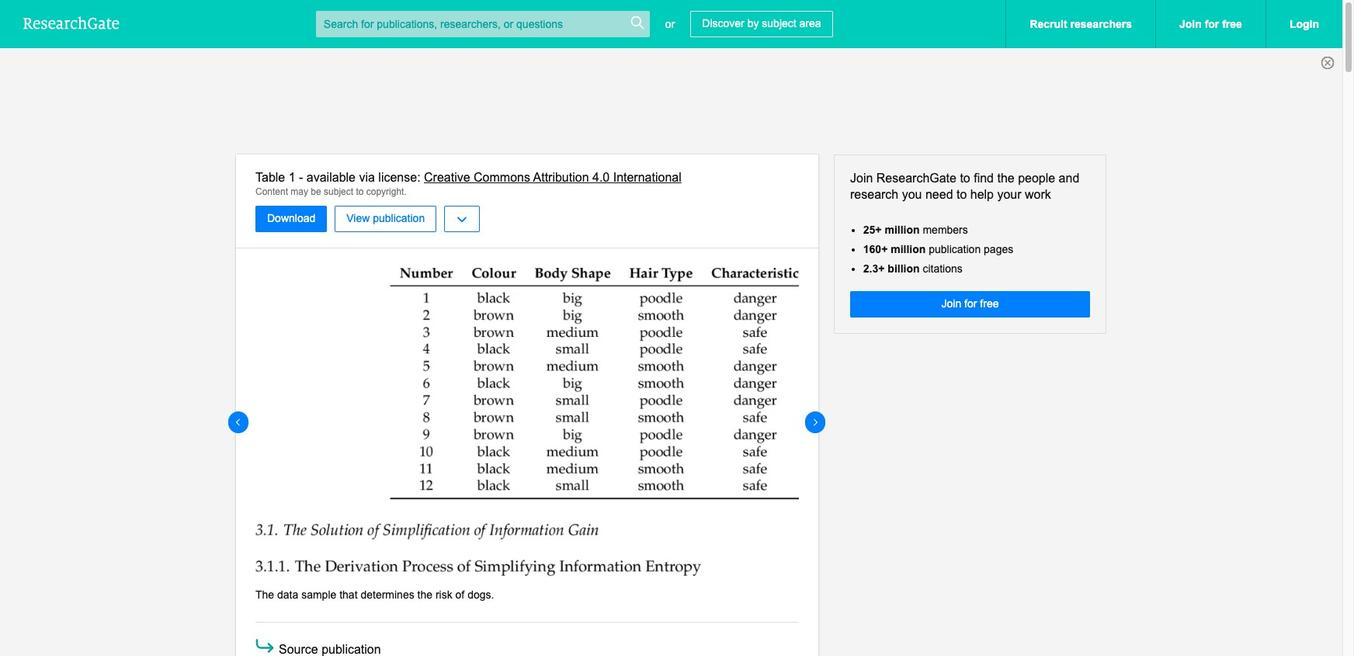 Task type: vqa. For each thing, say whether or not it's contained in the screenshot.


Task type: describe. For each thing, give the bounding box(es) containing it.
4.0
[[593, 171, 610, 184]]

size m image
[[253, 634, 276, 656]]

citations
[[923, 262, 963, 275]]

Search for publications, researchers, or questions field
[[316, 11, 650, 37]]

researchers
[[1071, 18, 1132, 30]]

to inside table 1 - available via license: creative commons attribution 4.0 international content may be subject to copyright.
[[356, 186, 364, 197]]

the inside join researchgate to find the people and research you need to help your work
[[998, 172, 1015, 185]]

be
[[311, 186, 321, 197]]

content
[[256, 186, 288, 197]]

view publication
[[347, 212, 425, 225]]

download link
[[256, 206, 327, 232]]

people
[[1018, 172, 1056, 185]]

discover by subject area link
[[691, 11, 833, 37]]

international
[[613, 171, 682, 184]]

publication for view publication
[[373, 212, 425, 225]]

1 horizontal spatial for
[[1205, 18, 1220, 30]]

determines
[[361, 589, 414, 601]]

for inside main content
[[965, 298, 977, 310]]

billion
[[888, 262, 920, 275]]

25+ million members 160+ million publication pages 2.3+ billion citations
[[863, 223, 1014, 275]]

1 horizontal spatial free
[[1223, 18, 1242, 30]]

free inside main content
[[980, 298, 999, 310]]

login
[[1290, 18, 1319, 30]]

subject inside discover by subject area link
[[762, 17, 797, 30]]

available
[[307, 171, 356, 184]]

login link
[[1266, 0, 1343, 48]]

main content containing table 1
[[0, 155, 1343, 656]]

you
[[902, 188, 922, 201]]

2 vertical spatial join
[[942, 298, 962, 310]]

or
[[665, 18, 675, 30]]

risk
[[436, 589, 453, 601]]

table 1 - available via license: creative commons attribution 4.0 international content may be subject to copyright.
[[256, 171, 682, 197]]

the
[[256, 589, 274, 601]]

recruit
[[1030, 18, 1068, 30]]

view publication link
[[335, 206, 437, 232]]

2.3+
[[863, 262, 885, 275]]

researchgate
[[877, 172, 957, 185]]

help
[[971, 188, 994, 201]]

publication inside 25+ million members 160+ million publication pages 2.3+ billion citations
[[929, 243, 981, 255]]

your
[[998, 188, 1022, 201]]

1 vertical spatial join for free link
[[850, 291, 1090, 318]]

source
[[279, 643, 318, 656]]

area
[[800, 17, 821, 30]]

0 vertical spatial join for free
[[1180, 18, 1242, 30]]

the data sample that determines the risk of dogs.
[[256, 589, 494, 601]]

via
[[359, 171, 375, 184]]

table
[[256, 171, 285, 184]]

25+
[[863, 223, 882, 236]]

copyright.
[[366, 186, 407, 197]]

1 horizontal spatial join for free link
[[1156, 0, 1266, 48]]



Task type: locate. For each thing, give the bounding box(es) containing it.
size s image
[[630, 15, 645, 30]]

the up your
[[998, 172, 1015, 185]]

that
[[340, 589, 358, 601]]

data
[[277, 589, 298, 601]]

-
[[299, 171, 303, 184]]

million
[[885, 223, 920, 236], [891, 243, 926, 255]]

view
[[347, 212, 370, 225]]

1 vertical spatial join
[[850, 172, 873, 185]]

find
[[974, 172, 994, 185]]

0 vertical spatial the
[[998, 172, 1015, 185]]

million up billion
[[891, 243, 926, 255]]

1 vertical spatial subject
[[324, 186, 353, 197]]

0 vertical spatial publication
[[373, 212, 425, 225]]

2 vertical spatial publication
[[322, 643, 381, 656]]

sample
[[301, 589, 337, 601]]

0 vertical spatial subject
[[762, 17, 797, 30]]

for
[[1205, 18, 1220, 30], [965, 298, 977, 310]]

2 horizontal spatial join
[[1180, 18, 1202, 30]]

publication
[[373, 212, 425, 225], [929, 243, 981, 255], [322, 643, 381, 656]]

download
[[267, 212, 316, 225]]

0 horizontal spatial the
[[417, 589, 433, 601]]

1 horizontal spatial the
[[998, 172, 1015, 185]]

by
[[748, 17, 759, 30]]

join
[[1180, 18, 1202, 30], [850, 172, 873, 185], [942, 298, 962, 310]]

free down pages
[[980, 298, 999, 310]]

publication for source publication
[[322, 643, 381, 656]]

the left risk
[[417, 589, 433, 601]]

members
[[923, 223, 968, 236]]

join researchgate to find the people and research you need to help your work
[[850, 172, 1080, 201]]

to down via at the top left
[[356, 186, 364, 197]]

research
[[850, 188, 899, 201]]

recruit researchers link
[[1006, 0, 1156, 48]]

subject
[[762, 17, 797, 30], [324, 186, 353, 197]]

to left "help"
[[957, 188, 967, 201]]

0 horizontal spatial join for free link
[[850, 291, 1090, 318]]

to
[[960, 172, 971, 185], [356, 186, 364, 197], [957, 188, 967, 201]]

source publication
[[279, 643, 381, 656]]

0 vertical spatial join
[[1180, 18, 1202, 30]]

main content
[[0, 155, 1343, 656]]

discover
[[702, 17, 745, 30]]

0 vertical spatial join for free link
[[1156, 0, 1266, 48]]

the
[[998, 172, 1015, 185], [417, 589, 433, 601]]

subject right the by
[[762, 17, 797, 30]]

discover by subject area
[[702, 17, 821, 30]]

0 vertical spatial million
[[885, 223, 920, 236]]

0 horizontal spatial join for free
[[942, 298, 999, 310]]

1 vertical spatial for
[[965, 298, 977, 310]]

1 horizontal spatial subject
[[762, 17, 797, 30]]

commons
[[474, 171, 530, 184]]

to left "find"
[[960, 172, 971, 185]]

0 horizontal spatial free
[[980, 298, 999, 310]]

of
[[456, 589, 465, 601]]

license:
[[378, 171, 421, 184]]

researchgate logo image
[[23, 16, 120, 29]]

1 vertical spatial join for free
[[942, 298, 999, 310]]

creative commons attribution 4.0 international link
[[424, 171, 682, 184]]

0 horizontal spatial subject
[[324, 186, 353, 197]]

1 vertical spatial free
[[980, 298, 999, 310]]

subject inside table 1 - available via license: creative commons attribution 4.0 international content may be subject to copyright.
[[324, 186, 353, 197]]

work
[[1025, 188, 1051, 201]]

dogs.
[[468, 589, 494, 601]]

may
[[291, 186, 308, 197]]

1
[[289, 171, 296, 184]]

join inside join researchgate to find the people and research you need to help your work
[[850, 172, 873, 185]]

million right 25+
[[885, 223, 920, 236]]

join for free
[[1180, 18, 1242, 30], [942, 298, 999, 310]]

0 horizontal spatial for
[[965, 298, 977, 310]]

publication down copyright.
[[373, 212, 425, 225]]

0 vertical spatial for
[[1205, 18, 1220, 30]]

attribution
[[533, 171, 589, 184]]

1 horizontal spatial join for free
[[1180, 18, 1242, 30]]

subject down available
[[324, 186, 353, 197]]

1 vertical spatial publication
[[929, 243, 981, 255]]

pages
[[984, 243, 1014, 255]]

1 horizontal spatial join
[[942, 298, 962, 310]]

join for free link
[[1156, 0, 1266, 48], [850, 291, 1090, 318]]

1 vertical spatial the
[[417, 589, 433, 601]]

creative
[[424, 171, 470, 184]]

need
[[926, 188, 953, 201]]

and
[[1059, 172, 1080, 185]]

join for free inside main content
[[942, 298, 999, 310]]

160+
[[863, 243, 888, 255]]

publication down members
[[929, 243, 981, 255]]

1 vertical spatial million
[[891, 243, 926, 255]]

recruit researchers
[[1030, 18, 1132, 30]]

0 vertical spatial free
[[1223, 18, 1242, 30]]

publication right source
[[322, 643, 381, 656]]

free left login link
[[1223, 18, 1242, 30]]

the data sample that determines the risk of dogs. image
[[256, 268, 799, 576]]

free
[[1223, 18, 1242, 30], [980, 298, 999, 310]]

0 horizontal spatial join
[[850, 172, 873, 185]]



